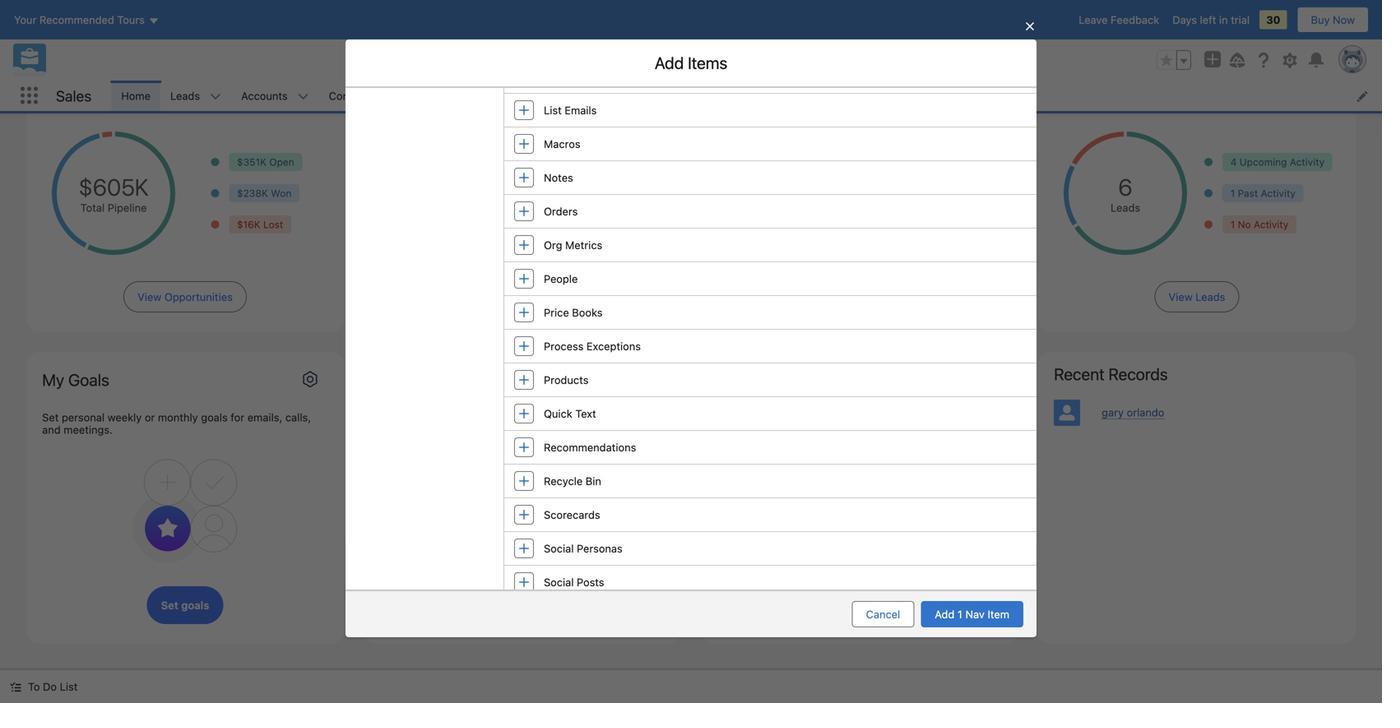 Task type: describe. For each thing, give the bounding box(es) containing it.
cancel button for add items
[[852, 602, 914, 628]]

6 for 6 leads
[[1119, 174, 1133, 201]]

seller
[[26, 2, 88, 34]]

past for view accounts
[[565, 188, 585, 199]]

goals inside set personal weekly or monthly goals for emails, calls, and meetings.
[[201, 411, 228, 424]]

1 vertical spatial opportunities
[[164, 291, 233, 303]]

days
[[964, 86, 988, 98]]

add for add items
[[655, 53, 684, 72]]

personalize your nav bar for this app. reorder items, and rename or remove items you've added.
[[452, 146, 930, 159]]

0 past activity for view accounts
[[556, 188, 623, 199]]

leads list item
[[160, 81, 231, 111]]

close deals
[[42, 63, 127, 83]]

list inside button
[[60, 681, 78, 693]]

quotes
[[860, 90, 896, 102]]

rename
[[737, 146, 774, 159]]

set for set goals
[[304, 365, 328, 384]]

do
[[43, 681, 57, 693]]

cancel for edit sales app navigation items
[[917, 560, 951, 572]]

1 vertical spatial items
[[766, 102, 805, 121]]

calendar list item
[[515, 81, 600, 111]]

scorecards
[[544, 509, 600, 521]]

and for quarter
[[183, 86, 201, 98]]

metrics
[[565, 239, 603, 251]]

day.
[[628, 522, 648, 534]]

view leads
[[1169, 291, 1226, 303]]

bar
[[558, 146, 574, 159]]

looks
[[397, 522, 426, 534]]

accounts list item
[[231, 81, 319, 111]]

navigation
[[685, 102, 762, 121]]

personal
[[62, 411, 105, 424]]

quick text
[[544, 408, 596, 420]]

social personas
[[544, 543, 623, 555]]

and inside set personal weekly or monthly goals for emails, calls, and meetings.
[[42, 424, 61, 436]]

6 for 6 upcoming activity
[[893, 156, 900, 168]]

cancel for add items
[[866, 609, 900, 621]]

macros
[[544, 138, 581, 150]]

rest
[[574, 522, 593, 534]]

2 me from the left
[[480, 86, 495, 98]]

2 horizontal spatial accounts
[[513, 291, 559, 303]]

recent
[[1054, 365, 1105, 384]]

gary orlando
[[1102, 407, 1165, 419]]

goals inside set goals button
[[181, 599, 209, 612]]

reports link
[[770, 81, 828, 111]]

view for view leads
[[1169, 291, 1193, 303]]

exceptions
[[587, 340, 641, 353]]

Emails text field
[[192, 479, 328, 509]]

my
[[42, 370, 64, 390]]

add for add 1 nav item
[[935, 609, 955, 621]]

contacts list item
[[319, 81, 405, 111]]

90
[[948, 86, 961, 98]]

process
[[544, 340, 584, 353]]

days
[[1173, 14, 1197, 26]]

org
[[544, 239, 562, 251]]

closing
[[204, 86, 240, 98]]

accounts link
[[231, 81, 298, 111]]

contacts for contacts
[[329, 90, 374, 102]]

0 for view accounts
[[556, 188, 562, 199]]

orders
[[544, 205, 578, 218]]

opportunities owned by me and closing this quarter
[[42, 86, 300, 98]]

pipeline
[[108, 202, 147, 214]]

and for rest
[[506, 522, 524, 534]]

0 horizontal spatial sales
[[56, 87, 92, 105]]

leads inside list item
[[170, 90, 200, 102]]

view accounts link
[[472, 281, 573, 313]]

learn
[[653, 159, 681, 171]]

(sample)
[[807, 426, 849, 438]]

1 inside "button"
[[958, 609, 963, 621]]

upcoming for contacts owned by me and created in the last 90 days
[[903, 156, 950, 168]]

clear
[[527, 522, 552, 534]]

view opportunities link
[[124, 281, 247, 313]]

home inside list
[[121, 90, 151, 102]]

0 vertical spatial this
[[243, 86, 261, 98]]

1 down added.
[[893, 219, 898, 230]]

edit
[[577, 102, 605, 121]]

leave
[[1079, 14, 1108, 26]]

list emails
[[544, 104, 597, 116]]

added.
[[896, 146, 930, 159]]

view contacts link
[[810, 281, 910, 313]]

goals for set goals
[[259, 365, 300, 384]]

view contacts
[[824, 291, 896, 303]]

0 horizontal spatial the
[[555, 522, 571, 534]]

and right items,
[[715, 146, 734, 159]]

sarah loehr (sample)
[[748, 426, 849, 438]]

30
[[1267, 14, 1281, 26]]

looks like you're free and clear the rest of the day.
[[397, 522, 648, 534]]

set for set goals
[[161, 599, 178, 612]]

7
[[782, 174, 795, 201]]

buy now
[[1311, 14, 1355, 26]]

leave feedback link
[[1079, 14, 1160, 26]]

items
[[830, 146, 857, 159]]

now
[[1333, 14, 1355, 26]]

view opportunities
[[138, 291, 233, 303]]

notes
[[544, 172, 573, 184]]

open
[[269, 156, 294, 168]]

text default image
[[10, 682, 21, 693]]

save button
[[972, 553, 1024, 579]]

0 down orders
[[556, 219, 562, 230]]

recycle
[[544, 475, 583, 488]]

3 upcoming from the left
[[1240, 156, 1287, 168]]

6 leads
[[1111, 174, 1141, 214]]

$238k won
[[237, 188, 292, 199]]

learn more link
[[653, 159, 710, 171]]

nav
[[966, 609, 985, 621]]

owned for build relationships
[[765, 86, 798, 98]]

dashboards
[[679, 90, 739, 102]]

nav
[[537, 146, 555, 159]]

to do list
[[28, 681, 78, 693]]

view for view accounts
[[486, 291, 510, 303]]

2 horizontal spatial the
[[908, 86, 924, 98]]

past for view contacts
[[902, 188, 923, 199]]

1 vertical spatial this
[[594, 146, 612, 159]]

leads link
[[160, 81, 210, 111]]

text
[[576, 408, 596, 420]]

view for view all
[[840, 603, 864, 615]]

forecasts link
[[600, 81, 669, 111]]

1 horizontal spatial for
[[577, 146, 591, 159]]

accounts owned by me
[[380, 86, 495, 98]]

$351k open
[[237, 156, 294, 168]]

owned for close deals
[[113, 86, 146, 98]]



Task type: vqa. For each thing, say whether or not it's contained in the screenshot.
0
yes



Task type: locate. For each thing, give the bounding box(es) containing it.
dashboards list item
[[669, 81, 770, 111]]

contacts owned by me and created in the last 90 days
[[717, 86, 988, 98]]

list
[[111, 81, 1382, 111]]

you're
[[449, 522, 480, 534]]

leads for 6
[[1111, 202, 1141, 214]]

0 horizontal spatial past
[[565, 188, 585, 199]]

contacts inside 'contacts' link
[[329, 90, 374, 102]]

0 horizontal spatial this
[[243, 86, 261, 98]]

0 vertical spatial home
[[94, 2, 161, 34]]

no down 6 upcoming activity
[[901, 219, 914, 230]]

bin
[[586, 475, 602, 488]]

2 horizontal spatial contacts
[[851, 291, 896, 303]]

forecasts
[[610, 90, 659, 102]]

0 horizontal spatial 0 past activity
[[556, 188, 623, 199]]

1 horizontal spatial opportunities
[[164, 291, 233, 303]]

4 upcoming activity
[[1231, 156, 1325, 168]]

calendar link
[[515, 81, 579, 111]]

0 horizontal spatial set
[[42, 411, 59, 424]]

deals
[[87, 63, 127, 83]]

view for view contacts
[[824, 291, 848, 303]]

Calls text field
[[42, 421, 179, 451]]

1 horizontal spatial owned
[[429, 86, 462, 98]]

0 vertical spatial leads
[[170, 90, 200, 102]]

past for view leads
[[1238, 188, 1258, 199]]

1 past activity
[[1231, 188, 1296, 199]]

0 down "notes"
[[556, 188, 562, 199]]

quarter
[[264, 86, 300, 98]]

2 by from the left
[[465, 86, 477, 98]]

emails
[[565, 104, 597, 116]]

reports
[[780, 90, 819, 102]]

1 vertical spatial social
[[544, 576, 574, 589]]

3 no from the left
[[1238, 219, 1251, 230]]

list box
[[346, 232, 1037, 504]]

1 no from the left
[[565, 219, 578, 230]]

0 past activity up 0 no activity
[[556, 188, 623, 199]]

set for set personal weekly or monthly goals for emails, calls, and meetings.
[[42, 411, 59, 424]]

3 owned from the left
[[765, 86, 798, 98]]

calls,
[[285, 411, 311, 424]]

view all link
[[826, 593, 894, 625]]

my goals
[[42, 370, 109, 390]]

quotes list item
[[850, 81, 927, 111]]

or left calls
[[145, 411, 155, 424]]

user image
[[1054, 400, 1081, 426]]

1 horizontal spatial items
[[766, 102, 805, 121]]

social left posts
[[544, 576, 574, 589]]

3 past from the left
[[1238, 188, 1258, 199]]

learn more
[[653, 159, 710, 171]]

view all
[[840, 603, 880, 615]]

sarah loehr (sample) link
[[717, 408, 1003, 439], [748, 426, 849, 439]]

2 past from the left
[[902, 188, 923, 199]]

2 horizontal spatial past
[[1238, 188, 1258, 199]]

the right of
[[609, 522, 625, 534]]

0 vertical spatial or
[[777, 146, 787, 159]]

social down clear
[[544, 543, 574, 555]]

owned
[[113, 86, 146, 98], [429, 86, 462, 98], [765, 86, 798, 98]]

me
[[164, 86, 180, 98], [480, 86, 495, 98], [816, 86, 831, 98]]

1 horizontal spatial 6
[[1119, 174, 1133, 201]]

1 no activity for leads
[[1231, 219, 1289, 230]]

1 vertical spatial list
[[60, 681, 78, 693]]

and left created
[[834, 86, 853, 98]]

2 horizontal spatial no
[[1238, 219, 1251, 230]]

social for social posts
[[544, 576, 574, 589]]

set personal weekly or monthly goals for emails, calls, and meetings.
[[42, 411, 311, 436]]

0 horizontal spatial goals
[[68, 370, 109, 390]]

the left last
[[908, 86, 924, 98]]

1 upcoming from the left
[[565, 156, 613, 168]]

contacts inside 'view contacts' "link"
[[851, 291, 896, 303]]

0 vertical spatial opportunities
[[42, 86, 110, 98]]

price
[[544, 307, 569, 319]]

upcoming right 4
[[1240, 156, 1287, 168]]

$605k total pipeline
[[79, 174, 149, 214]]

home up deals
[[94, 2, 161, 34]]

0 horizontal spatial me
[[164, 86, 180, 98]]

1 horizontal spatial goals
[[259, 365, 300, 384]]

people
[[544, 273, 578, 285]]

no for view leads
[[1238, 219, 1251, 230]]

this right closing
[[243, 86, 261, 98]]

goals
[[259, 365, 300, 384], [68, 370, 109, 390]]

list down calendar
[[544, 104, 562, 116]]

0 vertical spatial in
[[1220, 14, 1228, 26]]

2 horizontal spatial me
[[816, 86, 831, 98]]

1 vertical spatial or
[[145, 411, 155, 424]]

sales right edit
[[609, 102, 648, 121]]

by for build relationships
[[801, 86, 813, 98]]

1 vertical spatial set
[[42, 411, 59, 424]]

2 0 past activity from the left
[[893, 188, 960, 199]]

goals right my
[[68, 370, 109, 390]]

me for close deals
[[164, 86, 180, 98]]

0 vertical spatial goals
[[201, 411, 228, 424]]

for left emails,
[[231, 411, 245, 424]]

and for the
[[834, 86, 853, 98]]

0 vertical spatial set
[[304, 365, 328, 384]]

1 horizontal spatial accounts
[[380, 86, 426, 98]]

view accounts
[[486, 291, 559, 303]]

cancel button for edit sales app navigation items
[[903, 553, 965, 579]]

1 vertical spatial for
[[231, 411, 245, 424]]

$16k lost
[[237, 219, 283, 230]]

me down relationships
[[816, 86, 831, 98]]

1 past from the left
[[565, 188, 585, 199]]

0 horizontal spatial opportunities
[[42, 86, 110, 98]]

1 vertical spatial cancel
[[866, 609, 900, 621]]

items,
[[682, 146, 712, 159]]

0 vertical spatial social
[[544, 543, 574, 555]]

past down added.
[[902, 188, 923, 199]]

1 me from the left
[[164, 86, 180, 98]]

reports list item
[[770, 81, 850, 111]]

3 upcoming activity
[[556, 156, 650, 168]]

0 vertical spatial list
[[544, 104, 562, 116]]

1 horizontal spatial sales
[[609, 102, 648, 121]]

quotes link
[[850, 81, 906, 111]]

last
[[927, 86, 945, 98]]

past down "notes"
[[565, 188, 585, 199]]

created
[[856, 86, 893, 98]]

goals for my goals
[[68, 370, 109, 390]]

0 vertical spatial add
[[655, 53, 684, 72]]

1 horizontal spatial past
[[902, 188, 923, 199]]

me right home link at the left top
[[164, 86, 180, 98]]

recycle bin
[[544, 475, 602, 488]]

0 no activity
[[556, 219, 616, 230]]

meetings
[[285, 406, 328, 417]]

0 horizontal spatial owned
[[113, 86, 146, 98]]

add inside "button"
[[935, 609, 955, 621]]

0 horizontal spatial leads
[[170, 90, 200, 102]]

accounts inside list item
[[241, 90, 288, 102]]

item
[[988, 609, 1010, 621]]

0
[[556, 188, 562, 199], [893, 188, 900, 199], [556, 219, 562, 230]]

set
[[304, 365, 328, 384], [42, 411, 59, 424], [161, 599, 178, 612]]

2 no from the left
[[901, 219, 914, 230]]

accounts for accounts
[[241, 90, 288, 102]]

0 for view contacts
[[893, 188, 900, 199]]

1 horizontal spatial or
[[777, 146, 787, 159]]

process exceptions
[[544, 340, 641, 353]]

1 vertical spatial leads
[[1111, 202, 1141, 214]]

view for view opportunities
[[138, 291, 162, 303]]

more
[[684, 159, 710, 171]]

0 horizontal spatial list
[[60, 681, 78, 693]]

seller home
[[26, 2, 161, 34]]

0 vertical spatial for
[[577, 146, 591, 159]]

personas
[[577, 543, 623, 555]]

no down orders
[[565, 219, 578, 230]]

2 vertical spatial leads
[[1196, 291, 1226, 303]]

upcoming right you've
[[903, 156, 950, 168]]

0 horizontal spatial items
[[688, 53, 728, 72]]

this
[[243, 86, 261, 98], [594, 146, 612, 159]]

close
[[42, 63, 83, 83]]

items down build relationships
[[766, 102, 805, 121]]

2 horizontal spatial set
[[304, 365, 328, 384]]

1 no activity down 6 upcoming activity
[[893, 219, 952, 230]]

1 horizontal spatial this
[[594, 146, 612, 159]]

items up "dashboards"
[[688, 53, 728, 72]]

0 vertical spatial cancel button
[[903, 553, 965, 579]]

leads for view
[[1196, 291, 1226, 303]]

orlando
[[1127, 407, 1165, 419]]

for right bar
[[577, 146, 591, 159]]

2 horizontal spatial leads
[[1196, 291, 1226, 303]]

me left calendar
[[480, 86, 495, 98]]

contacts link
[[319, 81, 384, 111]]

list containing home
[[111, 81, 1382, 111]]

quick
[[544, 408, 573, 420]]

owned up personalize
[[429, 86, 462, 98]]

group
[[1157, 50, 1192, 70]]

1 horizontal spatial no
[[901, 219, 914, 230]]

0 vertical spatial items
[[688, 53, 728, 72]]

1 horizontal spatial me
[[480, 86, 495, 98]]

this left app.
[[594, 146, 612, 159]]

1 horizontal spatial add
[[935, 609, 955, 621]]

upcoming
[[565, 156, 613, 168], [903, 156, 950, 168], [1240, 156, 1287, 168]]

posts
[[577, 576, 604, 589]]

1 vertical spatial 6
[[1119, 174, 1133, 201]]

set goals button
[[147, 587, 223, 625]]

add
[[655, 53, 684, 72], [935, 609, 955, 621]]

1 horizontal spatial list
[[544, 104, 562, 116]]

view
[[138, 291, 162, 303], [486, 291, 510, 303], [824, 291, 848, 303], [1169, 291, 1193, 303], [840, 603, 864, 615]]

view inside "link"
[[824, 291, 848, 303]]

3 by from the left
[[801, 86, 813, 98]]

2 upcoming from the left
[[903, 156, 950, 168]]

0 horizontal spatial 1 no activity
[[893, 219, 952, 230]]

past down 4 upcoming activity
[[1238, 188, 1258, 199]]

save
[[986, 560, 1010, 572]]

free
[[483, 522, 503, 534]]

goals up emails,
[[259, 365, 300, 384]]

6
[[893, 156, 900, 168], [1119, 174, 1133, 201]]

and left closing
[[183, 86, 201, 98]]

app
[[652, 102, 681, 121]]

0 horizontal spatial for
[[231, 411, 245, 424]]

0 horizontal spatial accounts
[[241, 90, 288, 102]]

0 vertical spatial cancel
[[917, 560, 951, 572]]

days left in trial
[[1173, 14, 1250, 26]]

0 horizontal spatial 6
[[893, 156, 900, 168]]

calls
[[156, 406, 179, 417]]

0 horizontal spatial add
[[655, 53, 684, 72]]

0 vertical spatial 6
[[893, 156, 900, 168]]

owned down deals
[[113, 86, 146, 98]]

1 horizontal spatial by
[[465, 86, 477, 98]]

view leads link
[[1155, 281, 1240, 313]]

no for view contacts
[[901, 219, 914, 230]]

owned down build relationships
[[765, 86, 798, 98]]

$238k
[[237, 188, 268, 199]]

emails,
[[247, 411, 282, 424]]

Meetings text field
[[192, 421, 328, 451]]

like
[[429, 522, 446, 534]]

social for social personas
[[544, 543, 574, 555]]

list right do
[[60, 681, 78, 693]]

home link
[[111, 81, 160, 111]]

1 left 'nav'
[[958, 609, 963, 621]]

1 vertical spatial add
[[935, 609, 955, 621]]

1 horizontal spatial the
[[609, 522, 625, 534]]

0 horizontal spatial cancel
[[866, 609, 900, 621]]

1 1 no activity from the left
[[893, 219, 952, 230]]

add left 'nav'
[[935, 609, 955, 621]]

list
[[544, 104, 562, 116], [60, 681, 78, 693]]

set inside button
[[161, 599, 178, 612]]

set goals
[[259, 365, 328, 384]]

org metrics
[[544, 239, 603, 251]]

0 horizontal spatial no
[[565, 219, 578, 230]]

1 horizontal spatial 1 no activity
[[1231, 219, 1289, 230]]

0 horizontal spatial upcoming
[[565, 156, 613, 168]]

no down the 1 past activity
[[1238, 219, 1251, 230]]

6 inside 6 leads
[[1119, 174, 1133, 201]]

feedback
[[1111, 14, 1160, 26]]

records
[[1109, 365, 1168, 384]]

sarah
[[748, 426, 775, 438]]

in right quotes
[[896, 86, 905, 98]]

monthly
[[158, 411, 198, 424]]

1 horizontal spatial contacts
[[717, 86, 762, 98]]

trial
[[1231, 14, 1250, 26]]

1 vertical spatial in
[[896, 86, 905, 98]]

home
[[94, 2, 161, 34], [121, 90, 151, 102]]

1 no activity
[[893, 219, 952, 230], [1231, 219, 1289, 230]]

social
[[544, 543, 574, 555], [544, 576, 574, 589]]

upcoming for accounts owned by me
[[565, 156, 613, 168]]

1 down 4
[[1231, 188, 1235, 199]]

$351k
[[237, 156, 267, 168]]

add up forecasts at the top of page
[[655, 53, 684, 72]]

1 down the 1 past activity
[[1231, 219, 1235, 230]]

contacts for contacts owned by me and created in the last 90 days
[[717, 86, 762, 98]]

2 horizontal spatial upcoming
[[1240, 156, 1287, 168]]

2 horizontal spatial by
[[801, 86, 813, 98]]

weekly
[[108, 411, 142, 424]]

1 horizontal spatial set
[[161, 599, 178, 612]]

1 vertical spatial goals
[[181, 599, 209, 612]]

me for build relationships
[[816, 86, 831, 98]]

1 vertical spatial home
[[121, 90, 151, 102]]

1 horizontal spatial upcoming
[[903, 156, 950, 168]]

or inside set personal weekly or monthly goals for emails, calls, and meetings.
[[145, 411, 155, 424]]

2 owned from the left
[[429, 86, 462, 98]]

relationships
[[757, 63, 853, 83]]

3 me from the left
[[816, 86, 831, 98]]

1 owned from the left
[[113, 86, 146, 98]]

0 horizontal spatial by
[[149, 86, 161, 98]]

1 no activity for contacts
[[893, 219, 952, 230]]

1 horizontal spatial cancel
[[917, 560, 951, 572]]

1 vertical spatial cancel button
[[852, 602, 914, 628]]

upcoming right 3
[[565, 156, 613, 168]]

0 horizontal spatial or
[[145, 411, 155, 424]]

0 horizontal spatial contacts
[[329, 90, 374, 102]]

0 horizontal spatial in
[[896, 86, 905, 98]]

for inside set personal weekly or monthly goals for emails, calls, and meetings.
[[231, 411, 245, 424]]

0 past activity for view contacts
[[893, 188, 960, 199]]

1 horizontal spatial in
[[1220, 14, 1228, 26]]

2 horizontal spatial owned
[[765, 86, 798, 98]]

the down scorecards
[[555, 522, 571, 534]]

0 past activity down 6 upcoming activity
[[893, 188, 960, 199]]

1 horizontal spatial 0 past activity
[[893, 188, 960, 199]]

1 no activity down the 1 past activity
[[1231, 219, 1289, 230]]

remove
[[790, 146, 827, 159]]

no for view accounts
[[565, 219, 578, 230]]

and right free
[[506, 522, 524, 534]]

accounts for accounts owned by me
[[380, 86, 426, 98]]

home down deals
[[121, 90, 151, 102]]

2 1 no activity from the left
[[1231, 219, 1289, 230]]

set inside set personal weekly or monthly goals for emails, calls, and meetings.
[[42, 411, 59, 424]]

or left remove
[[777, 146, 787, 159]]

of
[[596, 522, 606, 534]]

sales
[[56, 87, 92, 105], [609, 102, 648, 121]]

2 vertical spatial set
[[161, 599, 178, 612]]

1 0 past activity from the left
[[556, 188, 623, 199]]

sales down the close deals in the top of the page
[[56, 87, 92, 105]]

2 social from the top
[[544, 576, 574, 589]]

by for close deals
[[149, 86, 161, 98]]

in right left
[[1220, 14, 1228, 26]]

0 down added.
[[893, 188, 900, 199]]

set goals
[[161, 599, 209, 612]]

1 horizontal spatial leads
[[1111, 202, 1141, 214]]

app.
[[615, 146, 637, 159]]

and left personal
[[42, 424, 61, 436]]

1 by from the left
[[149, 86, 161, 98]]

1 social from the top
[[544, 543, 574, 555]]



